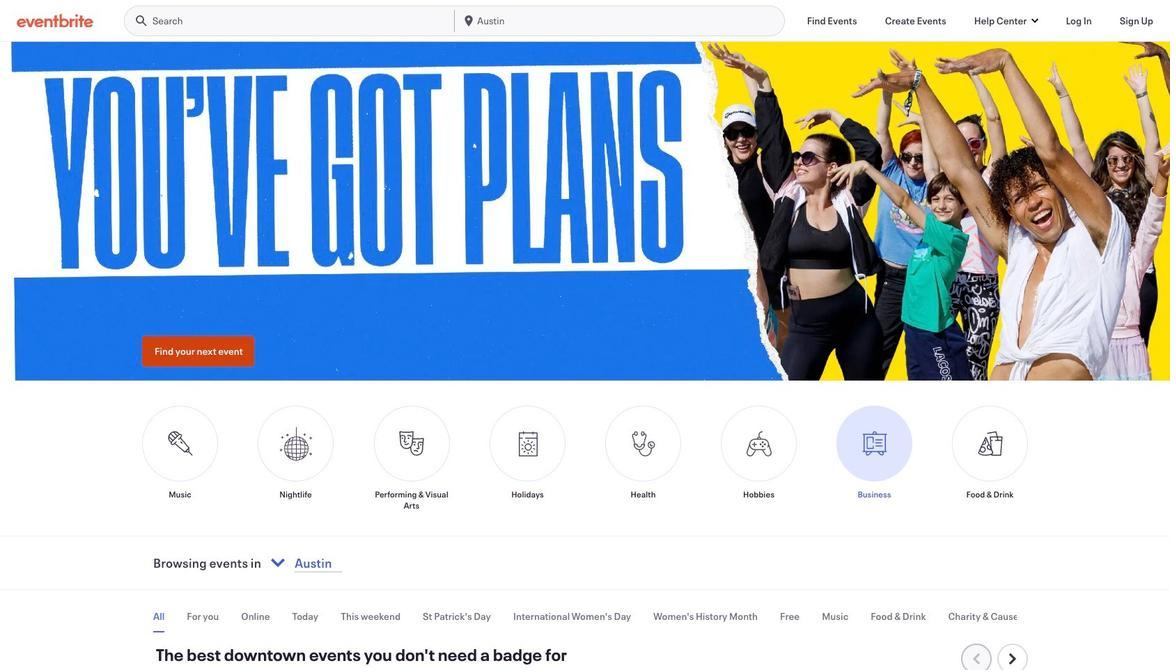 Task type: locate. For each thing, give the bounding box(es) containing it.
log in element
[[1066, 14, 1092, 28]]

None text field
[[291, 547, 469, 581]]

homepage header image
[[0, 42, 1171, 381]]

sign up element
[[1120, 14, 1154, 28]]

create events element
[[885, 14, 947, 28]]

find events element
[[807, 14, 858, 28]]



Task type: describe. For each thing, give the bounding box(es) containing it.
eventbrite image
[[17, 14, 93, 27]]



Task type: vqa. For each thing, say whether or not it's contained in the screenshot.
FIND EVENTS element
yes



